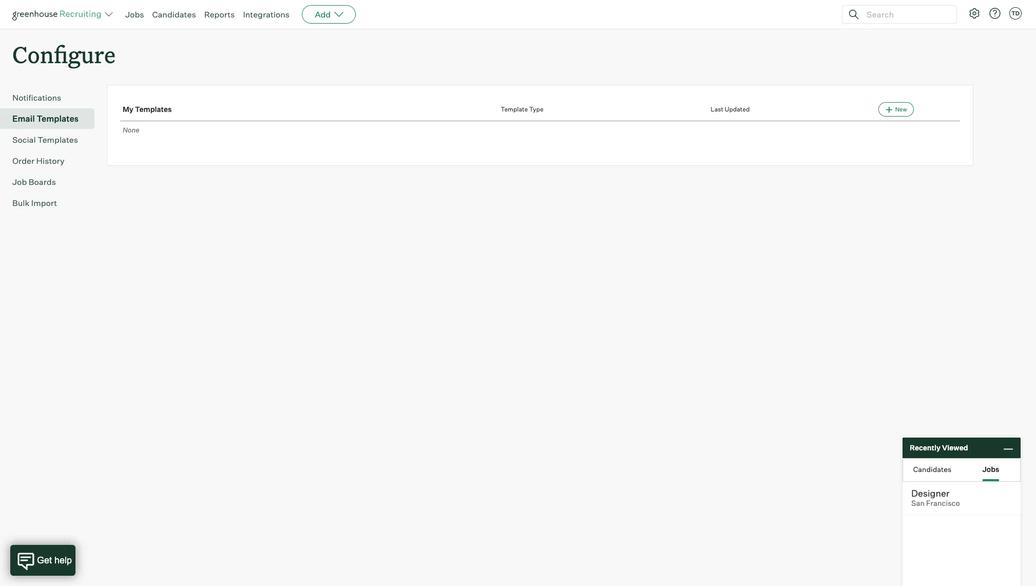 Task type: vqa. For each thing, say whether or not it's contained in the screenshot.
left hiring
no



Task type: describe. For each thing, give the bounding box(es) containing it.
jobs link
[[125, 9, 144, 20]]

my templates
[[123, 105, 172, 114]]

email
[[12, 114, 35, 124]]

my
[[123, 105, 134, 114]]

email templates
[[12, 114, 79, 124]]

last
[[711, 106, 724, 113]]

order history
[[12, 156, 65, 166]]

add button
[[302, 5, 356, 24]]

job boards
[[12, 177, 56, 187]]

configure
[[12, 39, 116, 69]]

add
[[315, 9, 331, 20]]

viewed
[[943, 444, 969, 452]]

new
[[896, 106, 908, 113]]

template
[[501, 106, 528, 113]]

jobs inside tab list
[[983, 465, 1000, 473]]

job boards link
[[12, 176, 90, 188]]

bulk
[[12, 198, 29, 208]]

designer san francisco
[[912, 488, 961, 508]]

last updated
[[711, 106, 750, 113]]

templates for my templates
[[135, 105, 172, 114]]

social templates
[[12, 135, 78, 145]]

notifications link
[[12, 92, 90, 104]]

new link
[[879, 102, 914, 117]]

san
[[912, 499, 925, 508]]

order
[[12, 156, 34, 166]]

boards
[[29, 177, 56, 187]]

email templates link
[[12, 113, 90, 125]]

social templates link
[[12, 134, 90, 146]]

Search text field
[[865, 7, 948, 22]]

type
[[530, 106, 544, 113]]

bulk import link
[[12, 197, 90, 209]]



Task type: locate. For each thing, give the bounding box(es) containing it.
greenhouse recruiting image
[[12, 8, 105, 21]]

import
[[31, 198, 57, 208]]

candidates link
[[152, 9, 196, 20]]

notifications
[[12, 93, 61, 103]]

0 vertical spatial candidates
[[152, 9, 196, 20]]

templates for email templates
[[37, 114, 79, 124]]

templates up order history link
[[38, 135, 78, 145]]

recently viewed
[[910, 444, 969, 452]]

1 vertical spatial candidates
[[914, 465, 952, 473]]

template type
[[501, 106, 544, 113]]

bulk import
[[12, 198, 57, 208]]

configure image
[[969, 7, 981, 20]]

social
[[12, 135, 36, 145]]

templates for social templates
[[38, 135, 78, 145]]

order history link
[[12, 155, 90, 167]]

job
[[12, 177, 27, 187]]

candidates inside tab list
[[914, 465, 952, 473]]

1 horizontal spatial jobs
[[983, 465, 1000, 473]]

jobs
[[125, 9, 144, 20], [983, 465, 1000, 473]]

none
[[123, 126, 139, 134]]

reports link
[[204, 9, 235, 20]]

recently
[[910, 444, 941, 452]]

1 horizontal spatial candidates
[[914, 465, 952, 473]]

updated
[[725, 106, 750, 113]]

designer
[[912, 488, 950, 499]]

0 horizontal spatial jobs
[[125, 9, 144, 20]]

templates inside 'link'
[[37, 114, 79, 124]]

1 vertical spatial jobs
[[983, 465, 1000, 473]]

templates
[[135, 105, 172, 114], [37, 114, 79, 124], [38, 135, 78, 145]]

reports
[[204, 9, 235, 20]]

integrations link
[[243, 9, 290, 20]]

history
[[36, 156, 65, 166]]

templates up social templates link
[[37, 114, 79, 124]]

0 vertical spatial jobs
[[125, 9, 144, 20]]

td
[[1012, 10, 1020, 17]]

integrations
[[243, 9, 290, 20]]

td button
[[1010, 7, 1022, 20]]

candidates right jobs link at the top of page
[[152, 9, 196, 20]]

tab list
[[904, 459, 1021, 481]]

candidates down recently viewed at the right bottom
[[914, 465, 952, 473]]

templates right my
[[135, 105, 172, 114]]

candidates
[[152, 9, 196, 20], [914, 465, 952, 473]]

tab list containing candidates
[[904, 459, 1021, 481]]

0 horizontal spatial candidates
[[152, 9, 196, 20]]

td button
[[1008, 5, 1024, 22]]

francisco
[[927, 499, 961, 508]]



